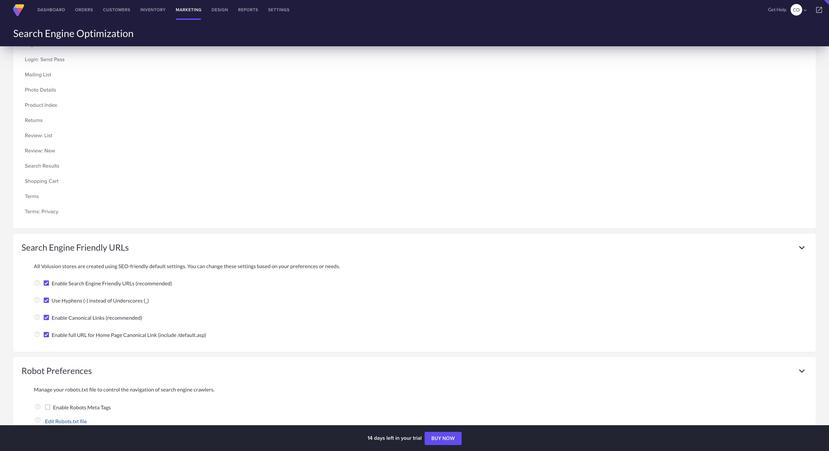 Task type: vqa. For each thing, say whether or not it's contained in the screenshot.
Enable Search Engine Friendly URLs (recommended) help_outline
yes



Task type: describe. For each thing, give the bounding box(es) containing it.
using
[[105, 263, 117, 270]]

returns
[[25, 117, 43, 124]]

in
[[396, 435, 400, 442]]

design
[[212, 7, 228, 13]]

search results
[[25, 162, 59, 170]]

enable for enable canonical links (recommended)
[[52, 315, 67, 321]]

help_outline for enable search engine friendly urls (recommended)
[[34, 280, 40, 286]]

product index link
[[25, 100, 96, 111]]

)
[[87, 298, 88, 304]]

list for mailing list
[[43, 71, 51, 78]]

reports
[[238, 7, 258, 13]]

on
[[272, 263, 278, 270]]

results for kb results
[[33, 25, 50, 33]]

1 vertical spatial (recommended)
[[106, 315, 142, 321]]

0 horizontal spatial of
[[107, 298, 112, 304]]

manage your robots.txt file to control the navigation of search engine crawlers.
[[34, 387, 215, 393]]

use hyphens (-) instead of underscores (_)
[[52, 298, 149, 304]]

0 vertical spatial urls
[[109, 242, 129, 253]]

enable canonical links (recommended)
[[52, 315, 142, 321]]

review: for review: new
[[25, 147, 43, 155]]

returns link
[[25, 115, 96, 126]]

based
[[257, 263, 271, 270]]

meta
[[87, 405, 100, 411]]

2 horizontal spatial your
[[401, 435, 412, 442]]

all volusion stores are created using seo-friendly default settings. you can change these settings based on your preferences or needs.
[[34, 263, 340, 270]]

shopping cart link
[[25, 176, 96, 187]]

the
[[121, 387, 129, 393]]

review: list
[[25, 132, 52, 139]]

these
[[224, 263, 237, 270]]

terms
[[25, 193, 39, 200]]

page
[[111, 332, 122, 338]]

(include
[[158, 332, 177, 338]]

terms: privacy
[[25, 208, 58, 216]]

engine for friendly
[[49, 242, 75, 253]]

customers
[[103, 7, 130, 13]]

kb results link
[[25, 24, 96, 35]]

preferences
[[46, 366, 92, 377]]

orders
[[75, 7, 93, 13]]

login: send pass
[[25, 56, 65, 63]]

help_outline for use hyphens (-) instead of underscores (_)
[[34, 297, 40, 304]]

co 
[[793, 7, 809, 13]]

needs.
[[325, 263, 340, 270]]

help: answer
[[25, 10, 56, 18]]

underscores
[[113, 298, 143, 304]]

crawlers.
[[194, 387, 215, 393]]

14 days left in your trial
[[368, 435, 423, 442]]

or
[[319, 263, 324, 270]]

(-
[[83, 298, 87, 304]]

manage
[[34, 387, 52, 393]]

enable robots meta tags
[[53, 405, 111, 411]]

url
[[77, 332, 87, 338]]

1 vertical spatial friendly
[[102, 280, 121, 287]]

14
[[368, 435, 373, 442]]

are
[[78, 263, 85, 270]]

default
[[149, 263, 166, 270]]

edit robots.txt file
[[45, 418, 87, 426]]

0 vertical spatial your
[[279, 263, 289, 270]]


[[816, 6, 824, 14]]

buy now link
[[425, 433, 462, 446]]

robot
[[22, 366, 45, 377]]

get
[[769, 7, 776, 12]]

mailing
[[25, 71, 42, 78]]

use
[[52, 298, 61, 304]]

get help
[[769, 7, 787, 12]]

for
[[88, 332, 95, 338]]

help
[[777, 7, 787, 12]]

1 horizontal spatial canonical
[[123, 332, 146, 338]]

kb
[[25, 25, 31, 33]]

login
[[25, 40, 38, 48]]

enable for enable robots meta tags
[[53, 405, 69, 411]]

answer
[[39, 10, 56, 18]]

search up 'hyphens' at the bottom left of the page
[[68, 280, 84, 287]]

left
[[387, 435, 394, 442]]

search engine optimization
[[13, 27, 134, 39]]

list for review: list
[[44, 132, 52, 139]]

search for search results
[[25, 162, 41, 170]]

expand_more for search engine friendly urls
[[797, 242, 808, 254]]

cart
[[49, 178, 59, 185]]

seo-
[[118, 263, 130, 270]]

help: answer link
[[25, 8, 96, 20]]

link
[[147, 332, 157, 338]]

0 vertical spatial (recommended)
[[136, 280, 172, 287]]

instead
[[89, 298, 106, 304]]

to
[[97, 387, 102, 393]]

settings
[[268, 7, 290, 13]]

help_outline for enable full url for home page canonical link (include /default.asp)
[[34, 331, 40, 338]]

review: list link
[[25, 130, 96, 141]]

links
[[93, 315, 105, 321]]

inventory
[[140, 7, 166, 13]]

mailing list
[[25, 71, 51, 78]]

kb results
[[25, 25, 50, 33]]



Task type: locate. For each thing, give the bounding box(es) containing it.
product index
[[25, 101, 57, 109]]

engine down created
[[85, 280, 101, 287]]

friendly
[[76, 242, 107, 253], [102, 280, 121, 287]]

1 vertical spatial list
[[44, 132, 52, 139]]

results
[[33, 25, 50, 33], [43, 162, 59, 170]]

2 vertical spatial your
[[401, 435, 412, 442]]

enable
[[52, 280, 67, 287], [52, 315, 67, 321], [52, 332, 67, 338], [53, 405, 69, 411]]

pass
[[54, 56, 65, 63]]

canonical left link
[[123, 332, 146, 338]]

0 vertical spatial review:
[[25, 132, 43, 139]]

results down new at left top
[[43, 162, 59, 170]]

canonical
[[68, 315, 92, 321], [123, 332, 146, 338]]

expand_more
[[797, 242, 808, 254], [797, 366, 808, 377]]

0 vertical spatial list
[[43, 71, 51, 78]]

index
[[44, 101, 57, 109]]

0 horizontal spatial canonical
[[68, 315, 92, 321]]

your right in
[[401, 435, 412, 442]]

help_outline for enable robots meta tags
[[34, 404, 41, 411]]

dashboard
[[37, 7, 65, 13]]

photo details
[[25, 86, 56, 94]]

file left to
[[89, 387, 96, 393]]

urls up seo-
[[109, 242, 129, 253]]

shopping
[[25, 178, 47, 185]]

(recommended) down underscores
[[106, 315, 142, 321]]

engine for optimization
[[45, 27, 74, 39]]

you
[[187, 263, 196, 270]]

enable for enable full url for home page canonical link (include /default.asp)
[[52, 332, 67, 338]]

search up "all" at the left bottom
[[22, 242, 47, 253]]

terms:
[[25, 208, 40, 216]]

co
[[793, 7, 800, 13]]

0 vertical spatial of
[[107, 298, 112, 304]]

details
[[40, 86, 56, 94]]

results inside kb results link
[[33, 25, 50, 33]]

search inside search results link
[[25, 162, 41, 170]]

(recommended) down default
[[136, 280, 172, 287]]

new
[[44, 147, 55, 155]]

1 vertical spatial results
[[43, 162, 59, 170]]

stores
[[62, 263, 77, 270]]

engine up stores at the bottom
[[49, 242, 75, 253]]

home
[[96, 332, 110, 338]]

now
[[443, 436, 455, 442]]

0 vertical spatial engine
[[45, 27, 74, 39]]

enable for enable search engine friendly urls (recommended)
[[52, 280, 67, 287]]

settings.
[[167, 263, 186, 270]]

1 vertical spatial your
[[53, 387, 64, 393]]

1 vertical spatial expand_more
[[797, 366, 808, 377]]

review: new link
[[25, 145, 96, 157]]

robots
[[70, 405, 86, 411]]

1 vertical spatial engine
[[49, 242, 75, 253]]

robots.txt
[[55, 418, 79, 426]]

enable left full
[[52, 332, 67, 338]]

search engine friendly urls
[[22, 242, 129, 253]]

tags
[[101, 405, 111, 411]]

0 vertical spatial file
[[89, 387, 96, 393]]

enable up the "use"
[[52, 280, 67, 287]]

results for search results
[[43, 162, 59, 170]]

of
[[107, 298, 112, 304], [155, 387, 160, 393]]

file down enable robots meta tags
[[80, 418, 87, 426]]

edit robots.txt file link
[[45, 417, 87, 431]]

your right manage at the left bottom of the page
[[53, 387, 64, 393]]

login:
[[25, 56, 39, 63]]

1 review: from the top
[[25, 132, 43, 139]]

can
[[197, 263, 205, 270]]

dashboard link
[[32, 0, 70, 20]]

search up shopping
[[25, 162, 41, 170]]

 link
[[810, 0, 830, 20]]

login: send pass link
[[25, 54, 96, 65]]

friendly up created
[[76, 242, 107, 253]]

1 horizontal spatial of
[[155, 387, 160, 393]]

change
[[206, 263, 223, 270]]

0 vertical spatial results
[[33, 25, 50, 33]]

file
[[89, 387, 96, 393], [80, 418, 87, 426]]

(recommended)
[[136, 280, 172, 287], [106, 315, 142, 321]]

search up the login
[[13, 27, 43, 39]]

terms: privacy link
[[25, 206, 96, 218]]

review: down returns at the left top
[[25, 132, 43, 139]]

0 vertical spatial expand_more
[[797, 242, 808, 254]]

enable search engine friendly urls (recommended)
[[52, 280, 172, 287]]

2 vertical spatial engine
[[85, 280, 101, 287]]

help_outline
[[34, 280, 40, 286], [34, 297, 40, 304], [34, 314, 40, 321], [34, 331, 40, 338], [34, 404, 41, 411], [34, 417, 41, 424]]

buy
[[432, 436, 442, 442]]

2 expand_more from the top
[[797, 366, 808, 377]]

send
[[40, 56, 52, 63]]

urls
[[109, 242, 129, 253], [122, 280, 135, 287]]

search for search engine optimization
[[13, 27, 43, 39]]

search
[[13, 27, 43, 39], [25, 162, 41, 170], [22, 242, 47, 253], [68, 280, 84, 287]]

full
[[68, 332, 76, 338]]

control
[[103, 387, 120, 393]]

search for search engine friendly urls
[[22, 242, 47, 253]]

review: left new at left top
[[25, 147, 43, 155]]

friendly down the using
[[102, 280, 121, 287]]

1 expand_more from the top
[[797, 242, 808, 254]]

1 horizontal spatial your
[[279, 263, 289, 270]]

mailing list link
[[25, 69, 96, 80]]

created
[[86, 263, 104, 270]]

results inside search results link
[[43, 162, 59, 170]]

of right instead
[[107, 298, 112, 304]]

list up new at left top
[[44, 132, 52, 139]]

1 horizontal spatial file
[[89, 387, 96, 393]]

marketing
[[176, 7, 202, 13]]

1 vertical spatial file
[[80, 418, 87, 426]]

login link
[[25, 39, 96, 50]]

friendly
[[130, 263, 148, 270]]

enable up edit robots.txt file
[[53, 405, 69, 411]]

enable down the "use"
[[52, 315, 67, 321]]

optimization
[[76, 27, 134, 39]]

expand_more for robot preferences
[[797, 366, 808, 377]]

volusion
[[41, 263, 61, 270]]

urls up underscores
[[122, 280, 135, 287]]

1 vertical spatial urls
[[122, 280, 135, 287]]

of left search
[[155, 387, 160, 393]]

photo
[[25, 86, 39, 94]]

review: for review: list
[[25, 132, 43, 139]]

list right mailing
[[43, 71, 51, 78]]

1 vertical spatial review:
[[25, 147, 43, 155]]

preferences
[[290, 263, 318, 270]]

1 vertical spatial canonical
[[123, 332, 146, 338]]

0 vertical spatial friendly
[[76, 242, 107, 253]]

engine down help: answer link
[[45, 27, 74, 39]]

edit
[[45, 418, 54, 426]]

canonical up url
[[68, 315, 92, 321]]

1 vertical spatial of
[[155, 387, 160, 393]]

help_outline for enable canonical links (recommended)
[[34, 314, 40, 321]]

review: new
[[25, 147, 55, 155]]

your right on
[[279, 263, 289, 270]]

0 horizontal spatial file
[[80, 418, 87, 426]]

search results link
[[25, 161, 96, 172]]

2 review: from the top
[[25, 147, 43, 155]]

navigation
[[130, 387, 154, 393]]

engine
[[45, 27, 74, 39], [49, 242, 75, 253], [85, 280, 101, 287]]

results right kb
[[33, 25, 50, 33]]

0 vertical spatial canonical
[[68, 315, 92, 321]]

file inside "link"
[[80, 418, 87, 426]]

days
[[374, 435, 385, 442]]

0 horizontal spatial your
[[53, 387, 64, 393]]

buy now
[[432, 436, 455, 442]]

hyphens
[[62, 298, 82, 304]]

settings
[[238, 263, 256, 270]]



